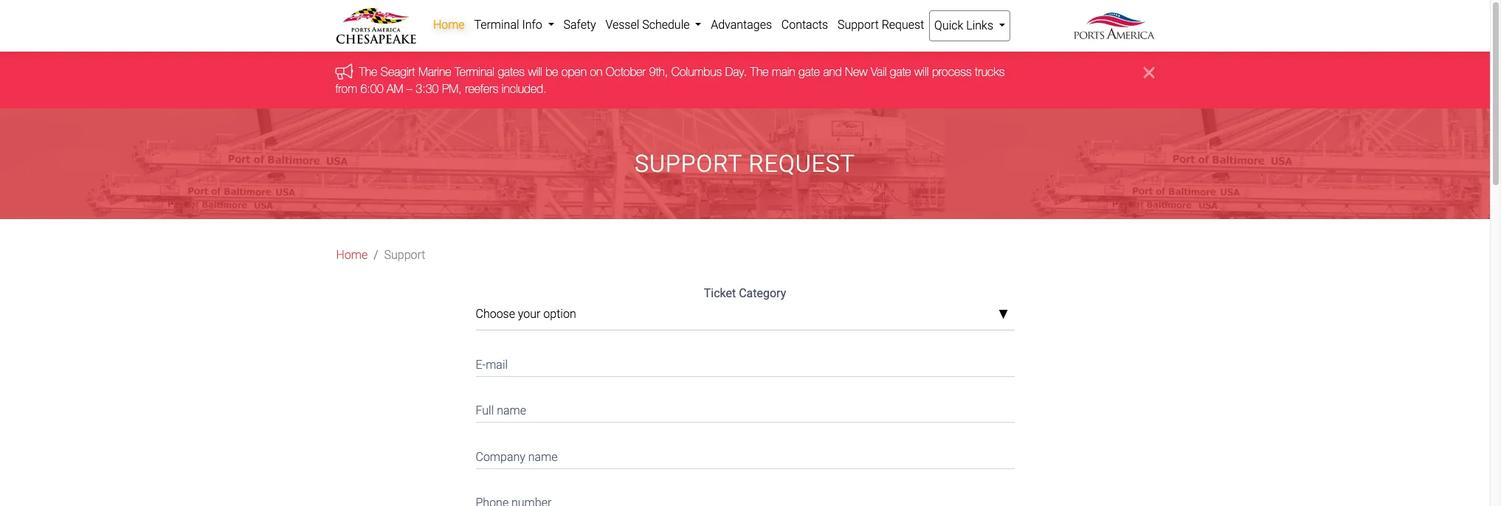 Task type: describe. For each thing, give the bounding box(es) containing it.
3:30
[[416, 82, 439, 95]]

category
[[739, 287, 786, 301]]

safety
[[564, 18, 596, 32]]

schedule
[[642, 18, 690, 32]]

quick
[[935, 18, 964, 32]]

vail
[[871, 65, 887, 79]]

the seagirt marine terminal gates will be open on october 9th, columbus day. the main gate and new vail gate will process trucks from 6:00 am – 3:30 pm, reefers included. alert
[[0, 52, 1490, 109]]

day.
[[725, 65, 747, 79]]

2 the from the left
[[750, 65, 769, 79]]

name for full name
[[497, 404, 526, 418]]

terminal info link
[[469, 10, 559, 40]]

6:00
[[360, 82, 383, 95]]

0 horizontal spatial support
[[384, 248, 426, 262]]

full name
[[476, 404, 526, 418]]

close image
[[1144, 64, 1155, 81]]

company
[[476, 450, 525, 464]]

on
[[590, 65, 603, 79]]

advantages
[[711, 18, 772, 32]]

e-
[[476, 358, 486, 372]]

quick links
[[935, 18, 996, 32]]

info
[[522, 18, 542, 32]]

the seagirt marine terminal gates will be open on october 9th, columbus day. the main gate and new vail gate will process trucks from 6:00 am – 3:30 pm, reefers included.
[[335, 65, 1005, 95]]

Full name text field
[[476, 395, 1015, 423]]

home for 'home' link to the top
[[433, 18, 465, 32]]

support request link
[[833, 10, 929, 40]]

advantages link
[[706, 10, 777, 40]]

and
[[823, 65, 842, 79]]

name for company name
[[528, 450, 558, 464]]

columbus
[[671, 65, 722, 79]]

am
[[387, 82, 403, 95]]

0 vertical spatial support
[[838, 18, 879, 32]]

ticket
[[704, 287, 736, 301]]

contacts link
[[777, 10, 833, 40]]

e-mail
[[476, 358, 508, 372]]

0 vertical spatial home link
[[428, 10, 469, 40]]

9th,
[[649, 65, 668, 79]]

2 will from the left
[[915, 65, 929, 79]]

seagirt
[[381, 65, 415, 79]]

quick links link
[[929, 10, 1011, 41]]

0 vertical spatial support request
[[838, 18, 924, 32]]

vessel schedule link
[[601, 10, 706, 40]]

the seagirt marine terminal gates will be open on october 9th, columbus day. the main gate and new vail gate will process trucks from 6:00 am – 3:30 pm, reefers included. link
[[335, 65, 1005, 95]]

1 gate from the left
[[799, 65, 820, 79]]

included.
[[502, 82, 547, 95]]

pm,
[[442, 82, 462, 95]]

trucks
[[975, 65, 1005, 79]]

ticket category
[[704, 287, 786, 301]]



Task type: locate. For each thing, give the bounding box(es) containing it.
terminal
[[474, 18, 519, 32], [455, 65, 495, 79]]

contacts
[[782, 18, 828, 32]]

will left 'be'
[[528, 65, 542, 79]]

october
[[606, 65, 646, 79]]

2 vertical spatial support
[[384, 248, 426, 262]]

links
[[966, 18, 994, 32]]

2 gate from the left
[[890, 65, 911, 79]]

full
[[476, 404, 494, 418]]

be
[[546, 65, 558, 79]]

0 horizontal spatial gate
[[799, 65, 820, 79]]

name right company
[[528, 450, 558, 464]]

support
[[838, 18, 879, 32], [635, 150, 742, 178], [384, 248, 426, 262]]

name right full
[[497, 404, 526, 418]]

your
[[518, 307, 541, 321]]

1 vertical spatial request
[[749, 150, 855, 178]]

Company name text field
[[476, 441, 1015, 469]]

terminal info
[[474, 18, 545, 32]]

home inside 'home' link
[[433, 18, 465, 32]]

gates
[[498, 65, 525, 79]]

1 the from the left
[[359, 65, 377, 79]]

1 vertical spatial home
[[336, 248, 368, 262]]

Phone number text field
[[476, 487, 1015, 506]]

1 vertical spatial terminal
[[455, 65, 495, 79]]

2 horizontal spatial support
[[838, 18, 879, 32]]

mail
[[486, 358, 508, 372]]

the up 6:00
[[359, 65, 377, 79]]

choose your option
[[476, 307, 576, 321]]

0 vertical spatial terminal
[[474, 18, 519, 32]]

0 horizontal spatial request
[[749, 150, 855, 178]]

vessel schedule
[[606, 18, 693, 32]]

terminal up reefers
[[455, 65, 495, 79]]

support request
[[838, 18, 924, 32], [635, 150, 855, 178]]

the
[[359, 65, 377, 79], [750, 65, 769, 79]]

0 horizontal spatial will
[[528, 65, 542, 79]]

terminal inside 'link'
[[474, 18, 519, 32]]

1 horizontal spatial name
[[528, 450, 558, 464]]

main
[[772, 65, 795, 79]]

new
[[845, 65, 868, 79]]

0 horizontal spatial name
[[497, 404, 526, 418]]

0 vertical spatial request
[[882, 18, 924, 32]]

–
[[407, 82, 413, 95]]

gate right vail
[[890, 65, 911, 79]]

the right day. in the top of the page
[[750, 65, 769, 79]]

safety link
[[559, 10, 601, 40]]

1 vertical spatial support
[[635, 150, 742, 178]]

1 horizontal spatial the
[[750, 65, 769, 79]]

vessel
[[606, 18, 639, 32]]

0 vertical spatial home
[[433, 18, 465, 32]]

1 horizontal spatial support
[[635, 150, 742, 178]]

1 vertical spatial home link
[[336, 247, 368, 264]]

home
[[433, 18, 465, 32], [336, 248, 368, 262]]

name
[[497, 404, 526, 418], [528, 450, 558, 464]]

company name
[[476, 450, 558, 464]]

1 horizontal spatial gate
[[890, 65, 911, 79]]

▼
[[998, 309, 1009, 321]]

terminal inside the seagirt marine terminal gates will be open on october 9th, columbus day. the main gate and new vail gate will process trucks from 6:00 am – 3:30 pm, reefers included.
[[455, 65, 495, 79]]

from
[[335, 82, 357, 95]]

0 horizontal spatial home
[[336, 248, 368, 262]]

process
[[932, 65, 972, 79]]

gate
[[799, 65, 820, 79], [890, 65, 911, 79]]

1 horizontal spatial home
[[433, 18, 465, 32]]

1 will from the left
[[528, 65, 542, 79]]

will
[[528, 65, 542, 79], [915, 65, 929, 79]]

bullhorn image
[[335, 63, 359, 80]]

0 vertical spatial name
[[497, 404, 526, 418]]

1 horizontal spatial will
[[915, 65, 929, 79]]

0 horizontal spatial home link
[[336, 247, 368, 264]]

marine
[[418, 65, 451, 79]]

open
[[562, 65, 587, 79]]

terminal left the info
[[474, 18, 519, 32]]

home link
[[428, 10, 469, 40], [336, 247, 368, 264]]

option
[[544, 307, 576, 321]]

1 horizontal spatial home link
[[428, 10, 469, 40]]

will left process
[[915, 65, 929, 79]]

home for bottommost 'home' link
[[336, 248, 368, 262]]

request
[[882, 18, 924, 32], [749, 150, 855, 178]]

1 horizontal spatial request
[[882, 18, 924, 32]]

1 vertical spatial support request
[[635, 150, 855, 178]]

E-mail email field
[[476, 349, 1015, 377]]

gate left and
[[799, 65, 820, 79]]

0 horizontal spatial the
[[359, 65, 377, 79]]

reefers
[[465, 82, 498, 95]]

1 vertical spatial name
[[528, 450, 558, 464]]

choose
[[476, 307, 515, 321]]



Task type: vqa. For each thing, say whether or not it's contained in the screenshot.
Phone
no



